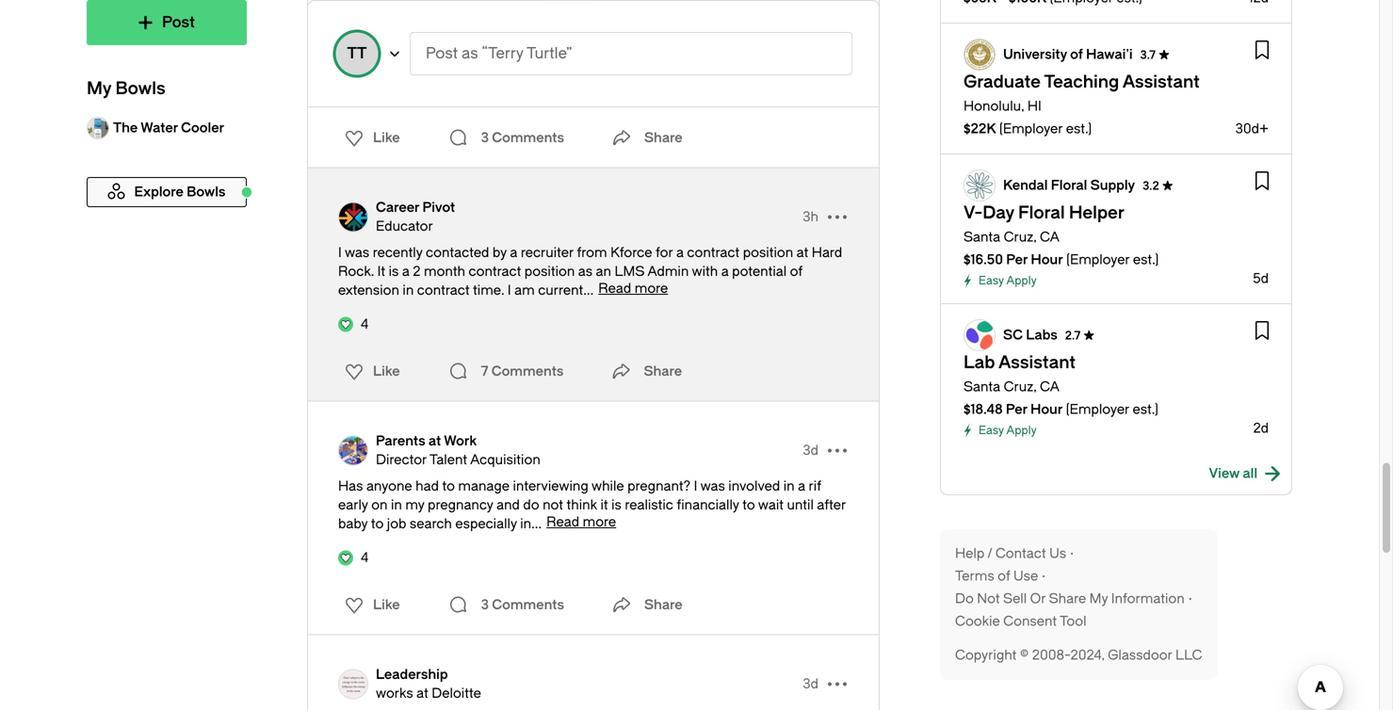 Task type: locate. For each thing, give the bounding box(es) containing it.
position down the recruiter
[[525, 264, 575, 279]]

0 horizontal spatial 2
[[361, 83, 369, 98]]

copyright
[[955, 648, 1017, 663]]

contract down month
[[417, 283, 470, 298]]

0 horizontal spatial my
[[87, 79, 111, 98]]

my inside help / contact us terms of use do not sell or share my information cookie consent tool
[[1090, 591, 1108, 607]]

1 vertical spatial santa
[[964, 379, 1001, 395]]

per right $16.50
[[1007, 252, 1028, 268]]

of
[[1070, 46, 1083, 62], [790, 264, 803, 279], [998, 569, 1011, 584]]

use
[[1014, 569, 1038, 584]]

in down the recently
[[403, 283, 414, 298]]

a right with
[[721, 264, 729, 279]]

santa up $18.48
[[964, 379, 1001, 395]]

career pivot educator
[[376, 200, 455, 234]]

to down involved
[[743, 497, 755, 513]]

is right it at left
[[612, 497, 622, 513]]

0 vertical spatial floral
[[1051, 177, 1088, 193]]

1 vertical spatial like
[[373, 364, 400, 379]]

anyone
[[366, 479, 412, 494]]

3 comments down especially
[[481, 597, 564, 613]]

... for position
[[583, 283, 594, 298]]

assistant inside graduate teaching assistant honolulu, hi $22k (employer est.)
[[1123, 72, 1200, 92]]

1 vertical spatial image for post author image
[[338, 436, 368, 466]]

easy down $18.48
[[979, 424, 1004, 437]]

helper
[[1069, 203, 1125, 223]]

(employer down 2.7
[[1066, 402, 1130, 417]]

1 vertical spatial read
[[547, 514, 580, 530]]

1 horizontal spatial is
[[612, 497, 622, 513]]

of inside jobs list "element"
[[1070, 46, 1083, 62]]

1 vertical spatial was
[[701, 479, 725, 494]]

read more for an
[[599, 281, 668, 296]]

★ right 2.7
[[1084, 329, 1095, 342]]

1 horizontal spatial i
[[508, 283, 511, 298]]

0 vertical spatial of
[[1070, 46, 1083, 62]]

easy for santa
[[979, 424, 1004, 437]]

1 santa from the top
[[964, 229, 1001, 245]]

a right for
[[676, 245, 684, 261]]

0 horizontal spatial is
[[389, 264, 399, 279]]

2 3 from the top
[[481, 597, 489, 613]]

assistant down 'labs'
[[999, 353, 1076, 373]]

1 horizontal spatial assistant
[[1123, 72, 1200, 92]]

my left bowls on the left top
[[87, 79, 111, 98]]

position
[[743, 245, 794, 261], [525, 264, 575, 279]]

read
[[599, 281, 632, 296], [547, 514, 580, 530]]

per inside lab assistant santa cruz, ca $18.48 per hour (employer est.)
[[1006, 402, 1028, 417]]

2 santa from the top
[[964, 379, 1001, 395]]

hour down lab assistant link on the right of the page
[[1031, 402, 1063, 417]]

i up rock.
[[338, 245, 342, 261]]

1 vertical spatial (employer
[[1067, 252, 1130, 268]]

as left the an
[[578, 264, 593, 279]]

of right the potential
[[790, 264, 803, 279]]

rections list menu for parents
[[334, 590, 406, 620]]

cruz, down "day"
[[1004, 229, 1037, 245]]

2 vertical spatial to
[[371, 516, 384, 532]]

was inside has anyone had to manage interviewing while pregnant? i was involved in a rif early on in my pregnancy and do not think it is realistic financially to wait until after baby to job search especially in
[[701, 479, 725, 494]]

of left 'use'
[[998, 569, 1011, 584]]

2 vertical spatial image for post author image
[[338, 669, 368, 700]]

3.7
[[1141, 48, 1156, 61]]

0 vertical spatial is
[[389, 264, 399, 279]]

1 horizontal spatial position
[[743, 245, 794, 261]]

3d for leadership works at deloitte
[[803, 677, 819, 692]]

leadership
[[376, 667, 448, 683]]

3 comments down "terry
[[481, 130, 564, 146]]

1 horizontal spatial as
[[578, 264, 593, 279]]

0 vertical spatial to
[[442, 479, 455, 494]]

1 hour from the top
[[1031, 252, 1063, 268]]

more down it at left
[[583, 514, 616, 530]]

kendal floral supply logo image
[[965, 171, 995, 201]]

read more button for an
[[599, 281, 668, 296]]

4 down extension
[[361, 317, 369, 332]]

like up parents
[[373, 364, 400, 379]]

manage
[[458, 479, 510, 494]]

apply up sc
[[1007, 274, 1037, 287]]

1 vertical spatial at
[[429, 433, 441, 449]]

rections list menu up parents
[[334, 357, 406, 387]]

i up financially
[[694, 479, 698, 494]]

0 vertical spatial read
[[599, 281, 632, 296]]

1 vertical spatial share button
[[607, 587, 683, 624]]

read more button down lms
[[599, 281, 668, 296]]

do
[[523, 497, 540, 513]]

read more down lms
[[599, 281, 668, 296]]

is
[[389, 264, 399, 279], [612, 497, 622, 513]]

more
[[635, 281, 668, 296], [583, 514, 616, 530]]

think
[[567, 497, 597, 513]]

★ inside "university of hawai'i 3.7 ★"
[[1159, 48, 1170, 61]]

university of hawai'i logo image
[[965, 40, 995, 70]]

it
[[377, 264, 386, 279]]

★ inside kendal floral supply 3.2 ★
[[1162, 179, 1174, 192]]

est.)
[[1066, 121, 1092, 137], [1133, 252, 1159, 268], [1133, 402, 1159, 417]]

easy apply down $16.50
[[979, 274, 1037, 287]]

4
[[361, 317, 369, 332], [361, 550, 369, 566]]

parents at work link
[[376, 432, 541, 451]]

0 vertical spatial ★
[[1159, 48, 1170, 61]]

1 vertical spatial 3d link
[[803, 675, 819, 694]]

... down from
[[583, 283, 594, 298]]

0 horizontal spatial ...
[[532, 516, 542, 532]]

3 image for post author image from the top
[[338, 669, 368, 700]]

est.) inside lab assistant santa cruz, ca $18.48 per hour (employer est.)
[[1133, 402, 1159, 417]]

1 apply from the top
[[1007, 274, 1037, 287]]

(employer down helper
[[1067, 252, 1130, 268]]

3 rections list menu from the top
[[334, 590, 406, 620]]

read more button down think
[[547, 514, 616, 530]]

read more for is
[[547, 514, 616, 530]]

ca down v-day floral helper link
[[1040, 229, 1060, 245]]

for
[[656, 245, 673, 261]]

0 vertical spatial like
[[373, 130, 400, 146]]

labs
[[1026, 327, 1058, 343]]

7 comments
[[481, 364, 564, 379]]

post as "terry turtle" button
[[410, 32, 853, 75]]

at left hard on the top of page
[[797, 245, 809, 261]]

0 vertical spatial ca
[[1040, 229, 1060, 245]]

like for career
[[373, 364, 400, 379]]

(employer down hi at the right top
[[1000, 121, 1063, 137]]

1 3d from the top
[[803, 443, 819, 458]]

1 3d link from the top
[[803, 441, 819, 460]]

2 vertical spatial at
[[417, 686, 429, 701]]

0 vertical spatial 3 comments
[[481, 130, 564, 146]]

3d for parents at work director talent acquisition
[[803, 443, 819, 458]]

share button for 3 comments
[[607, 587, 683, 624]]

at down leadership link
[[417, 686, 429, 701]]

sc labs logo image
[[965, 320, 995, 351]]

1 horizontal spatial more
[[635, 281, 668, 296]]

1 rections list menu from the top
[[334, 123, 406, 153]]

cruz, down lab assistant link on the right of the page
[[1004, 379, 1037, 395]]

help / contact us link
[[955, 545, 1078, 563]]

contract down by
[[469, 264, 521, 279]]

0 vertical spatial 3
[[481, 130, 489, 146]]

★ inside sc labs 2.7 ★
[[1084, 329, 1095, 342]]

3 comments button down "terry
[[443, 119, 569, 157]]

apply
[[1007, 274, 1037, 287], [1007, 424, 1037, 437]]

(employer
[[1000, 121, 1063, 137], [1067, 252, 1130, 268], [1066, 402, 1130, 417]]

3h
[[803, 209, 819, 225]]

0 vertical spatial ...
[[583, 283, 594, 298]]

0 vertical spatial at
[[797, 245, 809, 261]]

1 horizontal spatial was
[[701, 479, 725, 494]]

1 vertical spatial ★
[[1162, 179, 1174, 192]]

more down admin
[[635, 281, 668, 296]]

comments down especially
[[492, 597, 564, 613]]

3 comments button down especially
[[443, 587, 569, 624]]

1 3 comments from the top
[[481, 130, 564, 146]]

floral up v-day floral helper link
[[1051, 177, 1088, 193]]

image for post author image
[[338, 202, 368, 232], [338, 436, 368, 466], [338, 669, 368, 700]]

2 3 comments button from the top
[[443, 587, 569, 624]]

(employer inside graduate teaching assistant honolulu, hi $22k (employer est.)
[[1000, 121, 1063, 137]]

share button for 7 comments
[[606, 353, 682, 391]]

easy apply for floral
[[979, 274, 1037, 287]]

30d+
[[1236, 121, 1269, 137]]

0 vertical spatial 3d
[[803, 443, 819, 458]]

2 vertical spatial comments
[[492, 597, 564, 613]]

of up teaching
[[1070, 46, 1083, 62]]

2 more actions image from the top
[[823, 669, 853, 700]]

per
[[1007, 252, 1028, 268], [1006, 402, 1028, 417]]

3 comments for 1st 3 comments button from the top
[[481, 130, 564, 146]]

1 4 from the top
[[361, 317, 369, 332]]

0 vertical spatial my
[[87, 79, 111, 98]]

1 vertical spatial position
[[525, 264, 575, 279]]

pregnancy
[[428, 497, 493, 513]]

parents at work director talent acquisition
[[376, 433, 541, 468]]

my left information
[[1090, 591, 1108, 607]]

leadership works at deloitte
[[376, 667, 481, 701]]

i
[[338, 245, 342, 261], [508, 283, 511, 298], [694, 479, 698, 494]]

2 vertical spatial ★
[[1084, 329, 1095, 342]]

1 cruz, from the top
[[1004, 229, 1037, 245]]

0 vertical spatial more actions image
[[823, 436, 853, 466]]

works
[[376, 686, 413, 701]]

0 vertical spatial i
[[338, 245, 342, 261]]

floral
[[1051, 177, 1088, 193], [1019, 203, 1065, 223]]

hi
[[1028, 98, 1042, 114]]

on
[[371, 497, 388, 513]]

honolulu,
[[964, 98, 1025, 114]]

★ right 3.7 at top
[[1159, 48, 1170, 61]]

0 horizontal spatial position
[[525, 264, 575, 279]]

2 down the recently
[[413, 264, 421, 279]]

2 3d from the top
[[803, 677, 819, 692]]

is right it
[[389, 264, 399, 279]]

2 vertical spatial est.)
[[1133, 402, 1159, 417]]

1 vertical spatial per
[[1006, 402, 1028, 417]]

1 vertical spatial apply
[[1007, 424, 1037, 437]]

0 horizontal spatial read
[[547, 514, 580, 530]]

0 vertical spatial contract
[[687, 245, 740, 261]]

cooler
[[181, 120, 224, 136]]

per inside v-day floral helper santa cruz, ca $16.50 per hour (employer est.)
[[1007, 252, 1028, 268]]

consent
[[1004, 614, 1057, 629]]

1 vertical spatial est.)
[[1133, 252, 1159, 268]]

0 horizontal spatial was
[[345, 245, 370, 261]]

assistant
[[1123, 72, 1200, 92], [999, 353, 1076, 373]]

had
[[416, 479, 439, 494]]

1 vertical spatial is
[[612, 497, 622, 513]]

3 down post as "terry turtle"
[[481, 130, 489, 146]]

educator button
[[376, 217, 455, 236]]

2 down the t t
[[361, 83, 369, 98]]

easy
[[979, 274, 1004, 287], [979, 424, 1004, 437]]

1 easy from the top
[[979, 274, 1004, 287]]

$16.50
[[964, 252, 1003, 268]]

by
[[493, 245, 507, 261]]

career pivot link
[[376, 198, 455, 217]]

floral down kendal
[[1019, 203, 1065, 223]]

rections list menu up career
[[334, 123, 406, 153]]

2 3 comments from the top
[[481, 597, 564, 613]]

read down not
[[547, 514, 580, 530]]

1 vertical spatial 3 comments button
[[443, 587, 569, 624]]

1 vertical spatial hour
[[1031, 402, 1063, 417]]

... down do
[[532, 516, 542, 532]]

per right $18.48
[[1006, 402, 1028, 417]]

santa up $16.50
[[964, 229, 1001, 245]]

3 down especially
[[481, 597, 489, 613]]

comments
[[492, 130, 564, 146], [492, 364, 564, 379], [492, 597, 564, 613]]

3 comments
[[481, 130, 564, 146], [481, 597, 564, 613]]

2 cruz, from the top
[[1004, 379, 1037, 395]]

1 horizontal spatial to
[[442, 479, 455, 494]]

0 vertical spatial (employer
[[1000, 121, 1063, 137]]

2 like from the top
[[373, 364, 400, 379]]

v-day floral helper link
[[964, 203, 1125, 223]]

$22k
[[964, 121, 996, 137]]

1 vertical spatial as
[[578, 264, 593, 279]]

image for post author image left works
[[338, 669, 368, 700]]

0 vertical spatial 3 comments button
[[443, 119, 569, 157]]

2 horizontal spatial of
[[1070, 46, 1083, 62]]

a left rif
[[798, 479, 806, 494]]

2 horizontal spatial to
[[743, 497, 755, 513]]

0 vertical spatial hour
[[1031, 252, 1063, 268]]

1 share button from the top
[[606, 353, 682, 391]]

contacted
[[426, 245, 489, 261]]

4 down baby
[[361, 550, 369, 566]]

2 vertical spatial contract
[[417, 283, 470, 298]]

1 vertical spatial assistant
[[999, 353, 1076, 373]]

2 share button from the top
[[607, 587, 683, 624]]

month
[[424, 264, 465, 279]]

more actions image
[[823, 436, 853, 466], [823, 669, 853, 700]]

post as "terry turtle"
[[426, 45, 572, 62]]

1 vertical spatial ...
[[532, 516, 542, 532]]

read for position
[[599, 281, 632, 296]]

extension
[[338, 283, 399, 298]]

0 horizontal spatial assistant
[[999, 353, 1076, 373]]

image for post author image for educator
[[338, 202, 368, 232]]

at up talent on the left
[[429, 433, 441, 449]]

read down the an
[[599, 281, 632, 296]]

university of hawai'i 3.7 ★
[[1003, 46, 1170, 62]]

like up career
[[373, 130, 400, 146]]

2 inside i was recently contacted by a recruiter from kforce for a contract position at hard rock. it is a 2 month contract position as an lms admin with a potential of extension in contract time. i am current
[[413, 264, 421, 279]]

i inside has anyone had to manage interviewing while pregnant? i was involved in a rif early on in my pregnancy and do not think it is realistic financially to wait until after baby to job search especially in
[[694, 479, 698, 494]]

apply down lab assistant santa cruz, ca $18.48 per hour (employer est.) at the right
[[1007, 424, 1037, 437]]

0 vertical spatial 4
[[361, 317, 369, 332]]

floral inside v-day floral helper santa cruz, ca $16.50 per hour (employer est.)
[[1019, 203, 1065, 223]]

1 vertical spatial easy apply
[[979, 424, 1037, 437]]

... for think
[[532, 516, 542, 532]]

at inside leadership works at deloitte
[[417, 686, 429, 701]]

comments inside "button"
[[492, 364, 564, 379]]

1 easy apply from the top
[[979, 274, 1037, 287]]

2 ca from the top
[[1040, 379, 1060, 395]]

0 vertical spatial santa
[[964, 229, 1001, 245]]

0 vertical spatial image for post author image
[[338, 202, 368, 232]]

jobs list element
[[941, 0, 1292, 453]]

position up the potential
[[743, 245, 794, 261]]

0 horizontal spatial more
[[583, 514, 616, 530]]

and
[[497, 497, 520, 513]]

image for post author image up has
[[338, 436, 368, 466]]

0 horizontal spatial to
[[371, 516, 384, 532]]

(employer inside v-day floral helper santa cruz, ca $16.50 per hour (employer est.)
[[1067, 252, 1130, 268]]

1 vertical spatial ca
[[1040, 379, 1060, 395]]

2 hour from the top
[[1031, 402, 1063, 417]]

1 horizontal spatial 2
[[413, 264, 421, 279]]

easy down $16.50
[[979, 274, 1004, 287]]

image for post author image left career
[[338, 202, 368, 232]]

the
[[113, 120, 138, 136]]

0 vertical spatial apply
[[1007, 274, 1037, 287]]

was up rock.
[[345, 245, 370, 261]]

1 more actions image from the top
[[823, 436, 853, 466]]

was
[[345, 245, 370, 261], [701, 479, 725, 494]]

1 vertical spatial 4
[[361, 550, 369, 566]]

read more button for is
[[547, 514, 616, 530]]

read for think
[[547, 514, 580, 530]]

1 horizontal spatial ...
[[583, 283, 594, 298]]

hour inside v-day floral helper santa cruz, ca $16.50 per hour (employer est.)
[[1031, 252, 1063, 268]]

i left am
[[508, 283, 511, 298]]

supply
[[1091, 177, 1135, 193]]

1 vertical spatial easy
[[979, 424, 1004, 437]]

3 like from the top
[[373, 597, 400, 613]]

comments down turtle"
[[492, 130, 564, 146]]

hour down v-day floral helper link
[[1031, 252, 1063, 268]]

2 4 from the top
[[361, 550, 369, 566]]

2 horizontal spatial i
[[694, 479, 698, 494]]

t t
[[347, 45, 367, 62]]

0 vertical spatial cruz,
[[1004, 229, 1037, 245]]

turtle"
[[527, 45, 572, 62]]

my
[[87, 79, 111, 98], [1090, 591, 1108, 607]]

1 vertical spatial of
[[790, 264, 803, 279]]

as right post
[[462, 45, 478, 62]]

3 comments button
[[443, 119, 569, 157], [443, 587, 569, 624]]

2 vertical spatial like
[[373, 597, 400, 613]]

wait
[[758, 497, 784, 513]]

rections list menu up leadership
[[334, 590, 406, 620]]

1 vertical spatial comments
[[492, 364, 564, 379]]

0 vertical spatial more
[[635, 281, 668, 296]]

santa inside v-day floral helper santa cruz, ca $16.50 per hour (employer est.)
[[964, 229, 1001, 245]]

★ right 3.2
[[1162, 179, 1174, 192]]

1 image for post author image from the top
[[338, 202, 368, 232]]

3
[[481, 130, 489, 146], [481, 597, 489, 613]]

share inside dropdown button
[[644, 130, 683, 146]]

2 3d link from the top
[[803, 675, 819, 694]]

easy apply for santa
[[979, 424, 1037, 437]]

rections list menu
[[334, 123, 406, 153], [334, 357, 406, 387], [334, 590, 406, 620]]

graduate teaching assistant honolulu, hi $22k (employer est.)
[[964, 72, 1200, 137]]

...
[[583, 283, 594, 298], [532, 516, 542, 532]]

like up leadership
[[373, 597, 400, 613]]

2 image for post author image from the top
[[338, 436, 368, 466]]

2
[[361, 83, 369, 98], [413, 264, 421, 279]]

2 easy apply from the top
[[979, 424, 1037, 437]]

hawai'i
[[1086, 46, 1133, 62]]

1 vertical spatial read more
[[547, 514, 616, 530]]

1 horizontal spatial of
[[998, 569, 1011, 584]]

1 t from the left
[[347, 45, 357, 62]]

contract up with
[[687, 245, 740, 261]]

1 vertical spatial rections list menu
[[334, 357, 406, 387]]

1 ca from the top
[[1040, 229, 1060, 245]]

to down on
[[371, 516, 384, 532]]

0 vertical spatial per
[[1007, 252, 1028, 268]]

share inside help / contact us terms of use do not sell or share my information cookie consent tool
[[1049, 591, 1087, 607]]

easy apply down $18.48
[[979, 424, 1037, 437]]

2 apply from the top
[[1007, 424, 1037, 437]]

0 horizontal spatial as
[[462, 45, 478, 62]]

2 vertical spatial of
[[998, 569, 1011, 584]]

1 vertical spatial 3
[[481, 597, 489, 613]]

read more down think
[[547, 514, 616, 530]]

was up financially
[[701, 479, 725, 494]]

as
[[462, 45, 478, 62], [578, 264, 593, 279]]

1 vertical spatial more actions image
[[823, 669, 853, 700]]

0 vertical spatial as
[[462, 45, 478, 62]]

to right had
[[442, 479, 455, 494]]

1 horizontal spatial my
[[1090, 591, 1108, 607]]

assistant down 3.7 at top
[[1123, 72, 1200, 92]]

0 vertical spatial assistant
[[1123, 72, 1200, 92]]

2 rections list menu from the top
[[334, 357, 406, 387]]

1 3 from the top
[[481, 130, 489, 146]]

2 easy from the top
[[979, 424, 1004, 437]]

water
[[141, 120, 178, 136]]

read more button
[[599, 281, 668, 296], [547, 514, 616, 530]]

ca down lab assistant link on the right of the page
[[1040, 379, 1060, 395]]

1 vertical spatial 2
[[413, 264, 421, 279]]

comments right 7
[[492, 364, 564, 379]]



Task type: describe. For each thing, give the bounding box(es) containing it.
it
[[601, 497, 608, 513]]

3.2
[[1143, 179, 1160, 192]]

i was recently contacted by a recruiter from kforce for a contract position at hard rock. it is a 2 month contract position as an lms admin with a potential of extension in contract time. i am current
[[338, 245, 843, 298]]

7
[[481, 364, 488, 379]]

share for 7 comments share popup button
[[644, 364, 682, 379]]

pivot
[[423, 200, 455, 215]]

ca inside v-day floral helper santa cruz, ca $16.50 per hour (employer est.)
[[1040, 229, 1060, 245]]

deloitte
[[432, 686, 481, 701]]

the water cooler
[[113, 120, 224, 136]]

a down the recently
[[402, 264, 410, 279]]

bowls
[[115, 79, 165, 98]]

time.
[[473, 283, 505, 298]]

hour inside lab assistant santa cruz, ca $18.48 per hour (employer est.)
[[1031, 402, 1063, 417]]

do
[[955, 591, 974, 607]]

3 for 1st 3 comments button from the top
[[481, 130, 489, 146]]

★ for v-day floral helper
[[1162, 179, 1174, 192]]

7 comments button
[[443, 353, 569, 391]]

v-day floral helper santa cruz, ca $16.50 per hour (employer est.)
[[964, 203, 1159, 268]]

has
[[338, 479, 363, 494]]

comments for parents at work director talent acquisition
[[492, 597, 564, 613]]

est.) inside v-day floral helper santa cruz, ca $16.50 per hour (employer est.)
[[1133, 252, 1159, 268]]

easy for floral
[[979, 274, 1004, 287]]

acquisition
[[470, 452, 541, 468]]

current
[[538, 283, 583, 298]]

copyright © 2008-2024, glassdoor llc
[[955, 648, 1203, 663]]

my
[[405, 497, 425, 513]]

2 t from the left
[[357, 45, 367, 62]]

1 vertical spatial contract
[[469, 264, 521, 279]]

post
[[426, 45, 458, 62]]

at inside i was recently contacted by a recruiter from kforce for a contract position at hard rock. it is a 2 month contract position as an lms admin with a potential of extension in contract time. i am current
[[797, 245, 809, 261]]

2024,
[[1071, 648, 1105, 663]]

all
[[1243, 466, 1258, 481]]

0 vertical spatial comments
[[492, 130, 564, 146]]

1 3 comments button from the top
[[443, 119, 569, 157]]

3 comments for first 3 comments button from the bottom
[[481, 597, 564, 613]]

★ for graduate teaching assistant
[[1159, 48, 1170, 61]]

0 vertical spatial 2
[[361, 83, 369, 98]]

image for post author image for works at
[[338, 669, 368, 700]]

is inside i was recently contacted by a recruiter from kforce for a contract position at hard rock. it is a 2 month contract position as an lms admin with a potential of extension in contract time. i am current
[[389, 264, 399, 279]]

talent
[[430, 452, 467, 468]]

apply for floral
[[1007, 274, 1037, 287]]

kendal floral supply 3.2 ★
[[1003, 177, 1174, 193]]

is inside has anyone had to manage interviewing while pregnant? i was involved in a rif early on in my pregnancy and do not think it is realistic financially to wait until after baby to job search especially in
[[612, 497, 622, 513]]

was inside i was recently contacted by a recruiter from kforce for a contract position at hard rock. it is a 2 month contract position as an lms admin with a potential of extension in contract time. i am current
[[345, 245, 370, 261]]

ca inside lab assistant santa cruz, ca $18.48 per hour (employer est.)
[[1040, 379, 1060, 395]]

assistant inside lab assistant santa cruz, ca $18.48 per hour (employer est.)
[[999, 353, 1076, 373]]

or
[[1030, 591, 1046, 607]]

more for realistic
[[583, 514, 616, 530]]

comments for career pivot educator
[[492, 364, 564, 379]]

view all
[[1209, 466, 1258, 481]]

cookie
[[955, 614, 1000, 629]]

help / contact us terms of use do not sell or share my information cookie consent tool
[[955, 546, 1185, 629]]

rif
[[809, 479, 821, 494]]

more actions image
[[823, 202, 853, 232]]

graduate
[[964, 72, 1041, 92]]

tool
[[1060, 614, 1087, 629]]

(employer inside lab assistant santa cruz, ca $18.48 per hour (employer est.)
[[1066, 402, 1130, 417]]

2d
[[1254, 421, 1269, 436]]

job
[[387, 516, 407, 532]]

sc labs 2.7 ★
[[1003, 327, 1095, 343]]

as inside button
[[462, 45, 478, 62]]

4 for baby
[[361, 550, 369, 566]]

us
[[1050, 546, 1067, 562]]

teaching
[[1044, 72, 1120, 92]]

/
[[988, 546, 993, 562]]

1 vertical spatial to
[[743, 497, 755, 513]]

apply for santa
[[1007, 424, 1037, 437]]

lab
[[964, 353, 995, 373]]

has anyone had to manage interviewing while pregnant? i was involved in a rif early on in my pregnancy and do not think it is realistic financially to wait until after baby to job search especially in
[[338, 479, 846, 532]]

3d link for leadership works at deloitte
[[803, 675, 819, 694]]

in up until at the bottom of page
[[784, 479, 795, 494]]

in down do
[[520, 516, 532, 532]]

share for share dropdown button
[[644, 130, 683, 146]]

in right on
[[391, 497, 402, 513]]

©
[[1020, 648, 1029, 663]]

recently
[[373, 245, 423, 261]]

2008-
[[1032, 648, 1071, 663]]

early
[[338, 497, 368, 513]]

day
[[983, 203, 1015, 223]]

in inside i was recently contacted by a recruiter from kforce for a contract position at hard rock. it is a 2 month contract position as an lms admin with a potential of extension in contract time. i am current
[[403, 283, 414, 298]]

my bowls
[[87, 79, 165, 98]]

from
[[577, 245, 607, 261]]

rock.
[[338, 264, 374, 279]]

involved
[[729, 479, 780, 494]]

realistic
[[625, 497, 674, 513]]

image for post author image for director talent acquisition
[[338, 436, 368, 466]]

like for parents
[[373, 597, 400, 613]]

of inside i was recently contacted by a recruiter from kforce for a contract position at hard rock. it is a 2 month contract position as an lms admin with a potential of extension in contract time. i am current
[[790, 264, 803, 279]]

do not sell or share my information link
[[955, 590, 1196, 609]]

0 vertical spatial position
[[743, 245, 794, 261]]

3 for first 3 comments button from the bottom
[[481, 597, 489, 613]]

llc
[[1176, 648, 1203, 663]]

an
[[596, 264, 611, 279]]

search
[[410, 516, 452, 532]]

3d link for parents at work director talent acquisition
[[803, 441, 819, 460]]

rections list menu for career
[[334, 357, 406, 387]]

share button
[[607, 119, 683, 157]]

"terry
[[482, 45, 524, 62]]

financially
[[677, 497, 739, 513]]

sell
[[1004, 591, 1027, 607]]

1 like from the top
[[373, 130, 400, 146]]

0 horizontal spatial i
[[338, 245, 342, 261]]

santa inside lab assistant santa cruz, ca $18.48 per hour (employer est.)
[[964, 379, 1001, 395]]

more for lms
[[635, 281, 668, 296]]

kendal
[[1003, 177, 1048, 193]]

baby
[[338, 516, 368, 532]]

director
[[376, 452, 427, 468]]

cruz, inside lab assistant santa cruz, ca $18.48 per hour (employer est.)
[[1004, 379, 1037, 395]]

more actions image for parents at work director talent acquisition
[[823, 436, 853, 466]]

more actions image for leadership works at deloitte
[[823, 669, 853, 700]]

terms of use link
[[955, 567, 1050, 586]]

cruz, inside v-day floral helper santa cruz, ca $16.50 per hour (employer est.)
[[1004, 229, 1037, 245]]

hard
[[812, 245, 843, 261]]

as inside i was recently contacted by a recruiter from kforce for a contract position at hard rock. it is a 2 month contract position as an lms admin with a potential of extension in contract time. i am current
[[578, 264, 593, 279]]

potential
[[732, 264, 787, 279]]

a right by
[[510, 245, 518, 261]]

with
[[692, 264, 718, 279]]

at inside parents at work director talent acquisition
[[429, 433, 441, 449]]

4 for extension
[[361, 317, 369, 332]]

1 vertical spatial i
[[508, 283, 511, 298]]

3h link
[[803, 208, 819, 227]]

educator
[[376, 219, 433, 234]]

cookie consent tool link
[[955, 612, 1087, 631]]

a inside has anyone had to manage interviewing while pregnant? i was involved in a rif early on in my pregnancy and do not think it is realistic financially to wait until after baby to job search especially in
[[798, 479, 806, 494]]

especially
[[455, 516, 517, 532]]

share for share popup button associated with 3 comments
[[644, 597, 683, 613]]

2.7
[[1065, 329, 1081, 342]]

not
[[543, 497, 563, 513]]

of inside help / contact us terms of use do not sell or share my information cookie consent tool
[[998, 569, 1011, 584]]

not
[[977, 591, 1000, 607]]

sc
[[1003, 327, 1023, 343]]

est.) inside graduate teaching assistant honolulu, hi $22k (employer est.)
[[1066, 121, 1092, 137]]

am
[[515, 283, 535, 298]]

5d
[[1253, 271, 1269, 286]]

after
[[817, 497, 846, 513]]

until
[[787, 497, 814, 513]]

admin
[[648, 264, 689, 279]]

university
[[1003, 46, 1067, 62]]

view
[[1209, 466, 1240, 481]]



Task type: vqa. For each thing, say whether or not it's contained in the screenshot.
3d
yes



